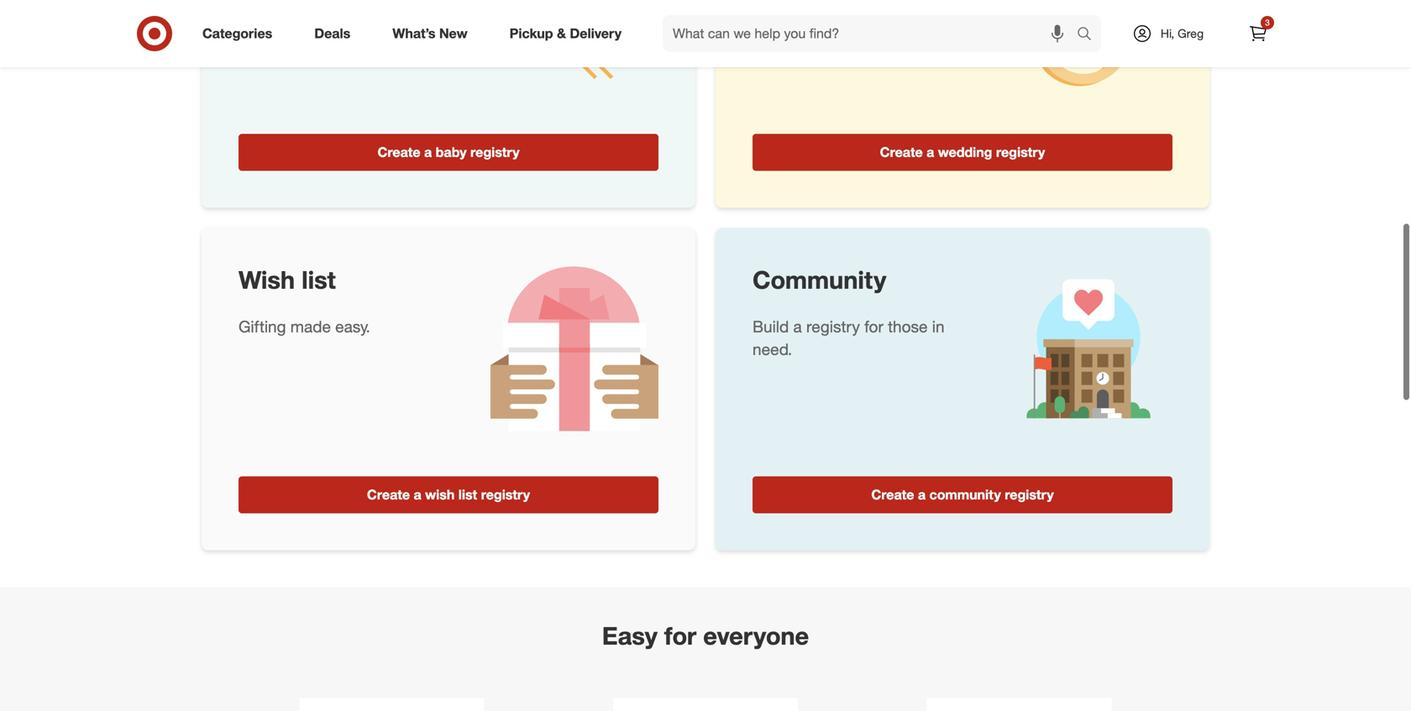 Task type: locate. For each thing, give the bounding box(es) containing it.
for left those on the right top of the page
[[864, 317, 884, 336]]

new
[[439, 25, 468, 42]]

wish
[[425, 487, 455, 503]]

0 vertical spatial for
[[864, 317, 884, 336]]

a inside button
[[414, 487, 421, 503]]

hi,
[[1161, 26, 1175, 41]]

a
[[424, 144, 432, 160], [927, 144, 934, 160], [793, 317, 802, 336], [414, 487, 421, 503], [918, 487, 926, 503]]

create
[[378, 144, 421, 160], [880, 144, 923, 160], [367, 487, 410, 503], [871, 487, 914, 503]]

list right the wish at the left bottom
[[458, 487, 477, 503]]

registry right the community
[[1005, 487, 1054, 503]]

registry inside 'create a community registry' button
[[1005, 487, 1054, 503]]

create a wedding registry
[[880, 144, 1045, 160]]

create left the community
[[871, 487, 914, 503]]

create for create a community registry
[[871, 487, 914, 503]]

1 horizontal spatial list
[[458, 487, 477, 503]]

3
[[1265, 17, 1270, 28]]

for
[[864, 317, 884, 336], [664, 621, 697, 651]]

a left baby
[[424, 144, 432, 160]]

categories
[[202, 25, 272, 42]]

registry right the wedding
[[996, 144, 1045, 160]]

registry inside create a baby registry button
[[470, 144, 520, 160]]

registry right the wish at the left bottom
[[481, 487, 530, 503]]

in
[[932, 317, 945, 336]]

search button
[[1069, 15, 1110, 55]]

registry inside create a wedding registry button
[[996, 144, 1045, 160]]

create a baby registry
[[378, 144, 520, 160]]

1 vertical spatial list
[[458, 487, 477, 503]]

3 link
[[1240, 15, 1277, 52]]

list
[[302, 265, 336, 295], [458, 487, 477, 503]]

what's new
[[393, 25, 468, 42]]

pickup & delivery
[[510, 25, 622, 42]]

&
[[557, 25, 566, 42]]

a right build
[[793, 317, 802, 336]]

for right easy
[[664, 621, 697, 651]]

1 horizontal spatial for
[[864, 317, 884, 336]]

search
[[1069, 27, 1110, 43]]

registry inside build a registry for those in need.
[[806, 317, 860, 336]]

build
[[753, 317, 789, 336]]

a left the wedding
[[927, 144, 934, 160]]

deals
[[314, 25, 351, 42]]

create left the wish at the left bottom
[[367, 487, 410, 503]]

a for wedding
[[927, 144, 934, 160]]

create a community registry button
[[753, 477, 1173, 513]]

registry right baby
[[470, 144, 520, 160]]

a left the wish at the left bottom
[[414, 487, 421, 503]]

a inside build a registry for those in need.
[[793, 317, 802, 336]]

create for create a wedding registry
[[880, 144, 923, 160]]

a for community
[[918, 487, 926, 503]]

made
[[290, 317, 331, 336]]

delivery
[[570, 25, 622, 42]]

registry
[[470, 144, 520, 160], [996, 144, 1045, 160], [806, 317, 860, 336], [481, 487, 530, 503], [1005, 487, 1054, 503]]

create inside button
[[367, 487, 410, 503]]

0 horizontal spatial for
[[664, 621, 697, 651]]

what's
[[393, 25, 435, 42]]

wish
[[239, 265, 295, 295]]

a left the community
[[918, 487, 926, 503]]

create left baby
[[378, 144, 421, 160]]

registry inside create a wish list registry button
[[481, 487, 530, 503]]

hi, greg
[[1161, 26, 1204, 41]]

wish list
[[239, 265, 336, 295]]

list up made
[[302, 265, 336, 295]]

registry down the community
[[806, 317, 860, 336]]

create left the wedding
[[880, 144, 923, 160]]

1 vertical spatial for
[[664, 621, 697, 651]]

0 vertical spatial list
[[302, 265, 336, 295]]



Task type: describe. For each thing, give the bounding box(es) containing it.
build a registry for those in need.
[[753, 317, 945, 359]]

a for registry
[[793, 317, 802, 336]]

create for create a baby registry
[[378, 144, 421, 160]]

registry for create a community registry
[[1005, 487, 1054, 503]]

registry for create a wedding registry
[[996, 144, 1045, 160]]

What can we help you find? suggestions appear below search field
[[663, 15, 1081, 52]]

a for baby
[[424, 144, 432, 160]]

need.
[[753, 340, 792, 359]]

community
[[930, 487, 1001, 503]]

a for wish
[[414, 487, 421, 503]]

easy.
[[335, 317, 370, 336]]

create a community registry
[[871, 487, 1054, 503]]

registry for create a baby registry
[[470, 144, 520, 160]]

easy
[[602, 621, 658, 651]]

create a wedding registry button
[[753, 134, 1173, 171]]

create a baby registry button
[[239, 134, 659, 171]]

pickup
[[510, 25, 553, 42]]

pickup & delivery link
[[495, 15, 643, 52]]

0 horizontal spatial list
[[302, 265, 336, 295]]

categories link
[[188, 15, 293, 52]]

gifting
[[239, 317, 286, 336]]

create a wish list registry button
[[239, 477, 659, 513]]

everyone
[[703, 621, 809, 651]]

create for create a wish list registry
[[367, 487, 410, 503]]

easy for everyone
[[602, 621, 809, 651]]

those
[[888, 317, 928, 336]]

for inside build a registry for those in need.
[[864, 317, 884, 336]]

deals link
[[300, 15, 372, 52]]

baby
[[436, 144, 467, 160]]

wedding
[[938, 144, 992, 160]]

greg
[[1178, 26, 1204, 41]]

what's new link
[[378, 15, 489, 52]]

gifting made easy.
[[239, 317, 370, 336]]

create a wish list registry
[[367, 487, 530, 503]]

list inside button
[[458, 487, 477, 503]]

community
[[753, 265, 886, 295]]



Task type: vqa. For each thing, say whether or not it's contained in the screenshot.
Ready the Pickup
no



